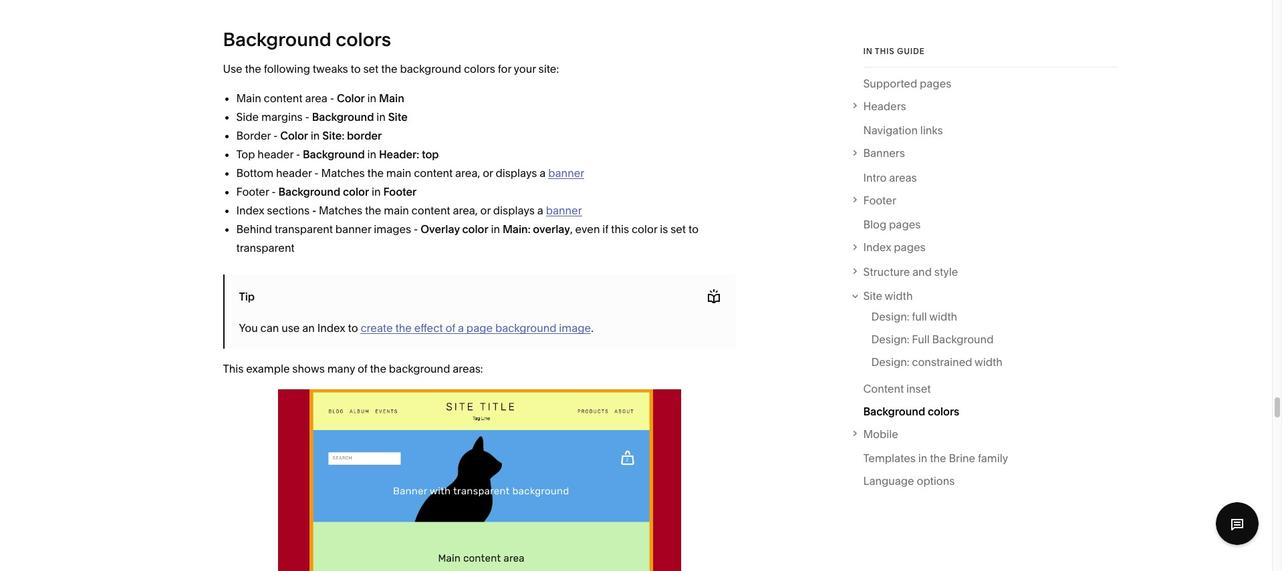 Task type: locate. For each thing, give the bounding box(es) containing it.
this right if
[[611, 223, 629, 236]]

0 horizontal spatial main
[[236, 92, 261, 105]]

structure and style
[[864, 265, 959, 279]]

0 horizontal spatial color
[[280, 129, 308, 143]]

navigation links
[[864, 124, 943, 137]]

design: full background link
[[872, 330, 994, 353]]

this right in
[[875, 46, 895, 56]]

to right tweaks
[[351, 62, 361, 76]]

a
[[540, 167, 546, 180], [538, 204, 544, 218], [458, 322, 464, 335]]

2 vertical spatial pages
[[894, 241, 926, 254]]

full
[[912, 310, 927, 324]]

to left create
[[348, 322, 358, 335]]

main
[[236, 92, 261, 105], [379, 92, 404, 105]]

pages
[[920, 77, 952, 90], [890, 218, 921, 232], [894, 241, 926, 254]]

full
[[912, 333, 930, 346]]

constrained
[[912, 356, 973, 369]]

1 horizontal spatial this
[[875, 46, 895, 56]]

set right tweaks
[[363, 62, 379, 76]]

content up overlay
[[412, 204, 451, 218]]

colors
[[336, 28, 391, 51], [464, 62, 495, 76], [928, 405, 960, 419]]

1 horizontal spatial set
[[671, 223, 686, 236]]

area, up overlay
[[455, 167, 480, 180]]

2 main from the left
[[379, 92, 404, 105]]

area
[[305, 92, 328, 105]]

in left main:
[[491, 223, 500, 236]]

design: for design: constrained width
[[872, 356, 910, 369]]

1 vertical spatial site
[[864, 290, 883, 303]]

footer down the header:
[[384, 186, 417, 199]]

pages inside index pages link
[[894, 241, 926, 254]]

content
[[264, 92, 303, 105], [414, 167, 453, 180], [412, 204, 451, 218]]

width right full
[[930, 310, 958, 324]]

transparent down sections
[[275, 223, 333, 236]]

pages down guide
[[920, 77, 952, 90]]

background
[[400, 62, 462, 76], [495, 322, 557, 335], [389, 363, 450, 376]]

footer
[[236, 186, 269, 199], [384, 186, 417, 199], [864, 194, 897, 207]]

2 vertical spatial design:
[[872, 356, 910, 369]]

templates in the brine family
[[864, 452, 1009, 466]]

background
[[223, 28, 331, 51], [312, 111, 374, 124], [303, 148, 365, 161], [279, 186, 341, 199], [933, 333, 994, 346], [864, 405, 926, 419]]

pages for blog pages
[[890, 218, 921, 232]]

color
[[343, 186, 369, 199], [462, 223, 489, 236], [632, 223, 658, 236]]

area, up , even if this color is set to transparent on the top of the page
[[453, 204, 478, 218]]

shows
[[292, 363, 325, 376]]

design: for design: full width
[[872, 310, 910, 324]]

main up "side"
[[236, 92, 261, 105]]

color down border
[[343, 186, 369, 199]]

0 vertical spatial width
[[885, 290, 913, 303]]

templates in the brine family link
[[864, 450, 1009, 472]]

guide
[[898, 46, 925, 56]]

header up bottom
[[258, 148, 294, 161]]

structure
[[864, 265, 910, 279]]

1 vertical spatial background colors
[[864, 405, 960, 419]]

the right use
[[245, 62, 261, 76]]

color down the "margins"
[[280, 129, 308, 143]]

background colors up following
[[223, 28, 391, 51]]

1 vertical spatial set
[[671, 223, 686, 236]]

2 horizontal spatial index
[[864, 241, 892, 254]]

footer down bottom
[[236, 186, 269, 199]]

set
[[363, 62, 379, 76], [671, 223, 686, 236]]

the down the header:
[[368, 167, 384, 180]]

1 vertical spatial header
[[276, 167, 312, 180]]

-
[[330, 92, 334, 105], [305, 111, 310, 124], [273, 129, 278, 143], [296, 148, 300, 161], [315, 167, 319, 180], [272, 186, 276, 199], [312, 204, 317, 218], [414, 223, 418, 236]]

behind
[[236, 223, 272, 236]]

blog pages link
[[864, 216, 921, 238]]

to right is
[[689, 223, 699, 236]]

site width button
[[849, 287, 1117, 306]]

1 horizontal spatial background colors
[[864, 405, 960, 419]]

0 horizontal spatial colors
[[336, 28, 391, 51]]

area,
[[455, 167, 480, 180], [453, 204, 478, 218]]

main down the header:
[[386, 167, 412, 180]]

1 vertical spatial a
[[538, 204, 544, 218]]

0 horizontal spatial of
[[358, 363, 368, 376]]

1 vertical spatial this
[[611, 223, 629, 236]]

index pages link
[[864, 238, 1117, 257]]

of right effect
[[446, 322, 456, 335]]

areas:
[[453, 363, 483, 376]]

1 vertical spatial colors
[[464, 62, 495, 76]]

0 vertical spatial this
[[875, 46, 895, 56]]

1 vertical spatial banner
[[546, 204, 582, 218]]

site down structure
[[864, 290, 883, 303]]

0 vertical spatial colors
[[336, 28, 391, 51]]

1 vertical spatial to
[[689, 223, 699, 236]]

design: left full
[[872, 333, 910, 346]]

1 vertical spatial index
[[864, 241, 892, 254]]

in left "site:"
[[311, 129, 320, 143]]

2 horizontal spatial color
[[632, 223, 658, 236]]

the
[[245, 62, 261, 76], [381, 62, 398, 76], [368, 167, 384, 180], [365, 204, 382, 218], [396, 322, 412, 335], [370, 363, 387, 376], [930, 452, 947, 466]]

0 vertical spatial banner
[[549, 167, 585, 180]]

2 vertical spatial banner
[[336, 223, 371, 236]]

1 vertical spatial banner link
[[546, 204, 582, 218]]

transparent
[[275, 223, 333, 236], [236, 242, 295, 255]]

matches down "site:"
[[321, 167, 365, 180]]

use
[[223, 62, 243, 76]]

pages up the index pages
[[890, 218, 921, 232]]

of
[[446, 322, 456, 335], [358, 363, 368, 376]]

site width
[[864, 290, 913, 303]]

banners button
[[850, 144, 1117, 163]]

0 horizontal spatial color
[[343, 186, 369, 199]]

can
[[261, 322, 279, 335]]

0 vertical spatial pages
[[920, 77, 952, 90]]

background colors
[[223, 28, 391, 51], [864, 405, 960, 419]]

width up design: full width
[[885, 290, 913, 303]]

header:
[[379, 148, 419, 161]]

1 vertical spatial width
[[930, 310, 958, 324]]

1 vertical spatial background
[[495, 322, 557, 335]]

1 horizontal spatial site
[[864, 290, 883, 303]]

width
[[885, 290, 913, 303], [930, 310, 958, 324], [975, 356, 1003, 369]]

set right is
[[671, 223, 686, 236]]

navigation links link
[[864, 121, 943, 144]]

pages inside "blog pages" link
[[890, 218, 921, 232]]

main
[[386, 167, 412, 180], [384, 204, 409, 218]]

site up the header:
[[388, 111, 408, 124]]

1 vertical spatial color
[[280, 129, 308, 143]]

1 vertical spatial matches
[[319, 204, 363, 218]]

footer inside dropdown button
[[864, 194, 897, 207]]

main down use the following tweaks to set the background colors for your site:
[[379, 92, 404, 105]]

3 design: from the top
[[872, 356, 910, 369]]

site
[[388, 111, 408, 124], [864, 290, 883, 303]]

2 vertical spatial width
[[975, 356, 1003, 369]]

0 horizontal spatial set
[[363, 62, 379, 76]]

1 vertical spatial transparent
[[236, 242, 295, 255]]

colors up use the following tweaks to set the background colors for your site:
[[336, 28, 391, 51]]

index
[[236, 204, 265, 218], [864, 241, 892, 254], [317, 322, 346, 335]]

1 vertical spatial pages
[[890, 218, 921, 232]]

the inside templates in the brine family link
[[930, 452, 947, 466]]

background colors down inset
[[864, 405, 960, 419]]

0 vertical spatial of
[[446, 322, 456, 335]]

bottom
[[236, 167, 274, 180]]

footer down "intro areas" link
[[864, 194, 897, 207]]

0 horizontal spatial width
[[885, 290, 913, 303]]

mobile link
[[864, 425, 1117, 444]]

headers button
[[850, 97, 1117, 116]]

1 vertical spatial design:
[[872, 333, 910, 346]]

2 horizontal spatial width
[[975, 356, 1003, 369]]

0 vertical spatial design:
[[872, 310, 910, 324]]

1 horizontal spatial main
[[379, 92, 404, 105]]

intro areas
[[864, 171, 917, 185]]

your
[[514, 62, 536, 76]]

margins
[[261, 111, 303, 124]]

sections
[[267, 204, 310, 218]]

content up the "margins"
[[264, 92, 303, 105]]

to
[[351, 62, 361, 76], [689, 223, 699, 236], [348, 322, 358, 335]]

color left is
[[632, 223, 658, 236]]

language options
[[864, 475, 955, 489]]

2 vertical spatial index
[[317, 322, 346, 335]]

width right the constrained
[[975, 356, 1003, 369]]

in up border
[[377, 111, 386, 124]]

0 vertical spatial background colors
[[223, 28, 391, 51]]

1 horizontal spatial width
[[930, 310, 958, 324]]

use the following tweaks to set the background colors for your site:
[[223, 62, 559, 76]]

index down the blog
[[864, 241, 892, 254]]

design: full width link
[[872, 308, 958, 330]]

transparent down behind
[[236, 242, 295, 255]]

color inside , even if this color is set to transparent
[[632, 223, 658, 236]]

0 vertical spatial main
[[386, 167, 412, 180]]

header up sections
[[276, 167, 312, 180]]

1 horizontal spatial of
[[446, 322, 456, 335]]

0 horizontal spatial site
[[388, 111, 408, 124]]

0 vertical spatial or
[[483, 167, 493, 180]]

mobile button
[[850, 425, 1117, 444]]

pages inside supported pages link
[[920, 77, 952, 90]]

0 horizontal spatial background colors
[[223, 28, 391, 51]]

color
[[337, 92, 365, 105], [280, 129, 308, 143]]

pages up the structure and style
[[894, 241, 926, 254]]

site inside the "site width" link
[[864, 290, 883, 303]]

the up the options
[[930, 452, 947, 466]]

matches right sections
[[319, 204, 363, 218]]

of right many
[[358, 363, 368, 376]]

0 vertical spatial transparent
[[275, 223, 333, 236]]

0 vertical spatial index
[[236, 204, 265, 218]]

behind transparent banner images - overlay color in main: overlay
[[236, 223, 570, 236]]

1 horizontal spatial colors
[[464, 62, 495, 76]]

design: up content inset
[[872, 356, 910, 369]]

0 horizontal spatial index
[[236, 204, 265, 218]]

index right an
[[317, 322, 346, 335]]

content down top
[[414, 167, 453, 180]]

design: full width
[[872, 310, 958, 324]]

1 vertical spatial or
[[481, 204, 491, 218]]

2 vertical spatial content
[[412, 204, 451, 218]]

0 vertical spatial color
[[337, 92, 365, 105]]

main up images at top
[[384, 204, 409, 218]]

matches
[[321, 167, 365, 180], [319, 204, 363, 218]]

index up behind
[[236, 204, 265, 218]]

design: down site width
[[872, 310, 910, 324]]

2 design: from the top
[[872, 333, 910, 346]]

2 horizontal spatial footer
[[864, 194, 897, 207]]

in down use the following tweaks to set the background colors for your site:
[[368, 92, 377, 105]]

1 vertical spatial displays
[[493, 204, 535, 218]]

site inside main content area - color in main side margins - background in site border - color in site: border top header - background in header: top bottom header - matches the main content area, or displays a banner footer - background color in footer index sections - matches the main content area, or displays a banner
[[388, 111, 408, 124]]

, even if this color is set to transparent
[[236, 223, 699, 255]]

1 horizontal spatial color
[[337, 92, 365, 105]]

colors left for
[[464, 62, 495, 76]]

color right overlay
[[462, 223, 489, 236]]

width for full
[[930, 310, 958, 324]]

design: constrained width link
[[872, 353, 1003, 376]]

side
[[236, 111, 259, 124]]

width for constrained
[[975, 356, 1003, 369]]

0 vertical spatial site
[[388, 111, 408, 124]]

footer link
[[864, 191, 1117, 210]]

2 horizontal spatial colors
[[928, 405, 960, 419]]

color right area
[[337, 92, 365, 105]]

1 horizontal spatial footer
[[384, 186, 417, 199]]

use
[[282, 322, 300, 335]]

colors down inset
[[928, 405, 960, 419]]

for
[[498, 62, 512, 76]]

1 design: from the top
[[872, 310, 910, 324]]

0 horizontal spatial this
[[611, 223, 629, 236]]

in
[[864, 46, 873, 56]]

2 vertical spatial to
[[348, 322, 358, 335]]

to inside , even if this color is set to transparent
[[689, 223, 699, 236]]



Task type: vqa. For each thing, say whether or not it's contained in the screenshot.
the Acuity for Acuity Help Center
no



Task type: describe. For each thing, give the bounding box(es) containing it.
this inside , even if this color is set to transparent
[[611, 223, 629, 236]]

image
[[559, 322, 591, 335]]

border
[[347, 129, 382, 143]]

create the effect of a page background image link
[[361, 322, 591, 335]]

inset
[[907, 383, 931, 396]]

1 main from the left
[[236, 92, 261, 105]]

main:
[[503, 223, 531, 236]]

supported
[[864, 77, 918, 90]]

site:
[[539, 62, 559, 76]]

the right many
[[370, 363, 387, 376]]

if
[[603, 223, 609, 236]]

structure and style link
[[864, 263, 1117, 282]]

border
[[236, 129, 271, 143]]

blog
[[864, 218, 887, 232]]

family
[[978, 452, 1009, 466]]

even
[[576, 223, 600, 236]]

0 vertical spatial to
[[351, 62, 361, 76]]

options
[[917, 475, 955, 489]]

areas
[[890, 171, 917, 185]]

images
[[374, 223, 411, 236]]

this example shows many of the background areas:
[[223, 363, 483, 376]]

an
[[302, 322, 315, 335]]

this
[[223, 363, 244, 376]]

blog pages
[[864, 218, 921, 232]]

in down border
[[368, 148, 377, 161]]

width inside dropdown button
[[885, 290, 913, 303]]

in up the options
[[919, 452, 928, 466]]

brine
[[949, 452, 976, 466]]

top
[[236, 148, 255, 161]]

create
[[361, 322, 393, 335]]

in this guide
[[864, 46, 925, 56]]

following
[[264, 62, 310, 76]]

headers
[[864, 100, 907, 113]]

background down "site:"
[[303, 148, 365, 161]]

the up images at top
[[365, 204, 382, 218]]

site width link
[[864, 287, 1117, 306]]

page
[[467, 322, 493, 335]]

example
[[246, 363, 290, 376]]

design: full background
[[872, 333, 994, 346]]

main content area - color in main side margins - background in site border - color in site: border top header - background in header: top bottom header - matches the main content area, or displays a banner footer - background color in footer index sections - matches the main content area, or displays a banner
[[236, 92, 585, 218]]

1 vertical spatial content
[[414, 167, 453, 180]]

headers link
[[864, 97, 1117, 116]]

0 vertical spatial content
[[264, 92, 303, 105]]

0 vertical spatial banner link
[[549, 167, 585, 180]]

background down content inset link at bottom
[[864, 405, 926, 419]]

background up sections
[[279, 186, 341, 199]]

site:
[[323, 129, 345, 143]]

background up "site:"
[[312, 111, 374, 124]]

design: constrained width
[[872, 356, 1003, 369]]

1 vertical spatial area,
[[453, 204, 478, 218]]

links
[[921, 124, 943, 137]]

0 vertical spatial area,
[[455, 167, 480, 180]]

set inside , even if this color is set to transparent
[[671, 223, 686, 236]]

2 vertical spatial colors
[[928, 405, 960, 419]]

,
[[570, 223, 573, 236]]

overlay
[[533, 223, 570, 236]]

you can use an index to create the effect of a page background image .
[[239, 322, 594, 335]]

intro
[[864, 171, 887, 185]]

background up following
[[223, 28, 331, 51]]

0 vertical spatial displays
[[496, 167, 537, 180]]

1 vertical spatial of
[[358, 363, 368, 376]]

many
[[327, 363, 355, 376]]

color inside main content area - color in main side margins - background in site border - color in site: border top header - background in header: top bottom header - matches the main content area, or displays a banner footer - background color in footer index sections - matches the main content area, or displays a banner
[[343, 186, 369, 199]]

the right tweaks
[[381, 62, 398, 76]]

you
[[239, 322, 258, 335]]

pages for supported pages
[[920, 77, 952, 90]]

0 vertical spatial matches
[[321, 167, 365, 180]]

intro areas link
[[864, 169, 917, 191]]

brine background colors.png image
[[277, 390, 682, 572]]

index inside main content area - color in main side margins - background in site border - color in site: border top header - background in header: top bottom header - matches the main content area, or displays a banner footer - background color in footer index sections - matches the main content area, or displays a banner
[[236, 204, 265, 218]]

pages for index pages
[[894, 241, 926, 254]]

2 vertical spatial a
[[458, 322, 464, 335]]

0 horizontal spatial footer
[[236, 186, 269, 199]]

transparent inside , even if this color is set to transparent
[[236, 242, 295, 255]]

design: for design: full background
[[872, 333, 910, 346]]

footer button
[[850, 191, 1117, 210]]

structure and style button
[[850, 263, 1117, 282]]

background colors link
[[864, 403, 960, 425]]

tip
[[239, 290, 255, 304]]

1 horizontal spatial color
[[462, 223, 489, 236]]

tweaks
[[313, 62, 348, 76]]

content
[[864, 383, 904, 396]]

1 horizontal spatial index
[[317, 322, 346, 335]]

.
[[591, 322, 594, 335]]

in up images at top
[[372, 186, 381, 199]]

supported pages link
[[864, 74, 952, 97]]

the left effect
[[396, 322, 412, 335]]

content inset link
[[864, 380, 931, 403]]

index pages
[[864, 241, 926, 254]]

effect
[[414, 322, 443, 335]]

2 vertical spatial background
[[389, 363, 450, 376]]

navigation
[[864, 124, 918, 137]]

top
[[422, 148, 439, 161]]

background up the constrained
[[933, 333, 994, 346]]

language
[[864, 475, 915, 489]]

banners link
[[864, 144, 1117, 163]]

index inside dropdown button
[[864, 241, 892, 254]]

1 vertical spatial main
[[384, 204, 409, 218]]

0 vertical spatial a
[[540, 167, 546, 180]]

mobile
[[864, 428, 899, 441]]

0 vertical spatial header
[[258, 148, 294, 161]]

0 vertical spatial background
[[400, 62, 462, 76]]

templates
[[864, 452, 916, 466]]

0 vertical spatial set
[[363, 62, 379, 76]]



